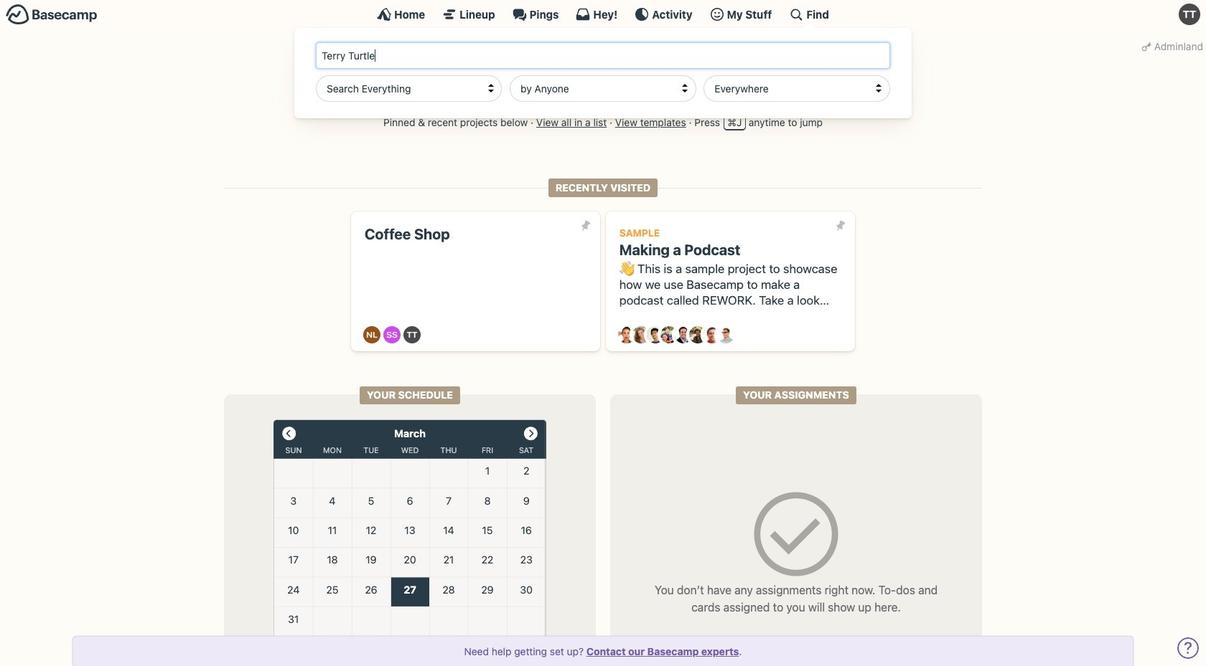 Task type: locate. For each thing, give the bounding box(es) containing it.
main element
[[0, 0, 1206, 118]]

jared davis image
[[647, 327, 664, 344]]

terry turtle image
[[404, 327, 421, 344]]

Search for… search field
[[316, 42, 890, 69]]

keyboard shortcut: ⌘ + / image
[[789, 7, 804, 22]]

josh fiske image
[[675, 327, 692, 344]]

switch accounts image
[[6, 4, 98, 26]]

jennifer young image
[[661, 327, 678, 344]]



Task type: describe. For each thing, give the bounding box(es) containing it.
annie bryan image
[[618, 327, 635, 344]]

cheryl walters image
[[632, 327, 650, 344]]

natalie lubich image
[[364, 327, 381, 344]]

terry turtle image
[[1179, 4, 1200, 25]]

sarah silvers image
[[384, 327, 401, 344]]

steve marsh image
[[703, 327, 720, 344]]

victor cooper image
[[717, 327, 735, 344]]

nicole katz image
[[689, 327, 706, 344]]



Task type: vqa. For each thing, say whether or not it's contained in the screenshot.
list
no



